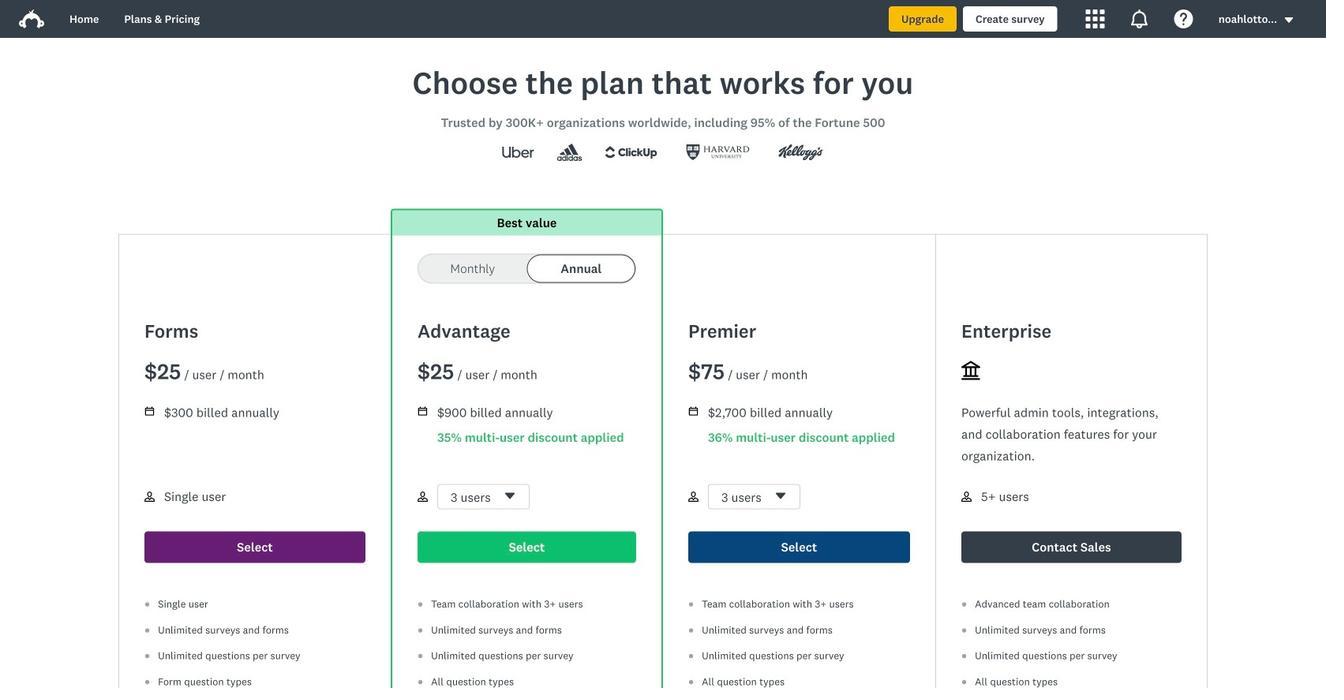 Task type: locate. For each thing, give the bounding box(es) containing it.
calendar icon image
[[144, 406, 155, 416], [418, 406, 428, 416], [688, 406, 699, 416], [145, 407, 154, 416], [418, 407, 427, 416], [689, 407, 698, 416]]

1 horizontal spatial user image
[[688, 492, 699, 502]]

2 user image from the left
[[688, 492, 699, 502]]

2 select menu field from the left
[[708, 484, 800, 510]]

clickup image
[[590, 140, 672, 165]]

kellogg's image
[[764, 140, 838, 165]]

user image
[[418, 492, 428, 502], [688, 492, 699, 502], [961, 492, 972, 502]]

adidas image
[[549, 144, 590, 161]]

user image for 1st select menu field
[[418, 492, 428, 502]]

0 horizontal spatial user image
[[418, 492, 428, 502]]

1 horizontal spatial select menu field
[[708, 484, 800, 510]]

notification center icon image
[[1130, 9, 1149, 28]]

2 horizontal spatial user image
[[961, 492, 972, 502]]

user image for first select menu field from the right
[[688, 492, 699, 502]]

uber image
[[488, 140, 549, 165]]

user image
[[144, 492, 155, 502]]

Select Menu field
[[437, 484, 530, 510], [708, 484, 800, 510]]

1 brand logo image from the top
[[19, 6, 44, 32]]

help icon image
[[1174, 9, 1193, 28]]

1 user image from the left
[[418, 492, 428, 502]]

dropdown arrow icon image
[[1284, 15, 1295, 26], [1285, 17, 1293, 23]]

0 horizontal spatial select menu field
[[437, 484, 530, 510]]

3 user image from the left
[[961, 492, 972, 502]]

brand logo image
[[19, 6, 44, 32], [19, 9, 44, 28]]

products icon image
[[1086, 9, 1105, 28], [1086, 9, 1105, 28]]



Task type: vqa. For each thing, say whether or not it's contained in the screenshot.
Products Icon to the left
no



Task type: describe. For each thing, give the bounding box(es) containing it.
building icon image
[[961, 361, 980, 380]]

2 brand logo image from the top
[[19, 9, 44, 28]]

harvard image
[[672, 140, 764, 165]]

1 select menu field from the left
[[437, 484, 530, 510]]



